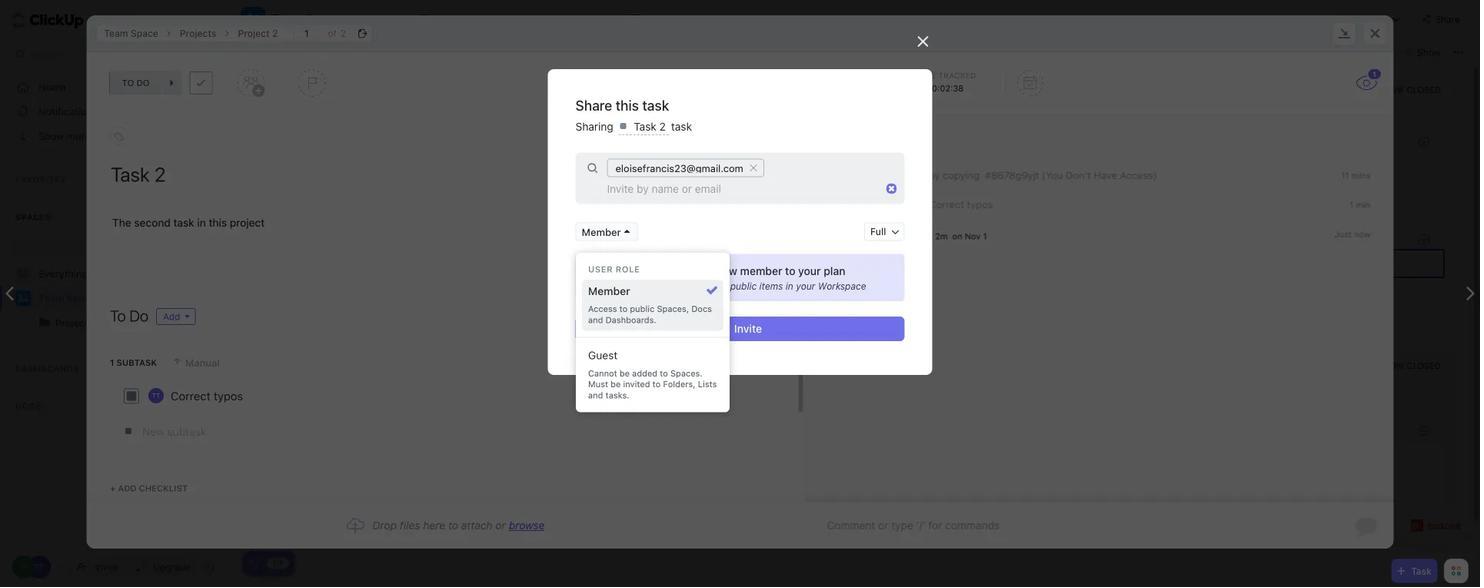 Task type: locate. For each thing, give the bounding box(es) containing it.
2 closed from the top
[[1407, 361, 1441, 371]]

0 vertical spatial projects
[[180, 28, 216, 39]]

0 horizontal spatial projects
[[55, 317, 93, 329]]

1 vertical spatial task
[[1411, 566, 1432, 577]]

share for share
[[1435, 14, 1460, 25]]

copying
[[943, 170, 980, 181]]

to right member
[[785, 265, 796, 277]]

space inside sidebar navigation
[[67, 292, 96, 304]]

projects link up subtask
[[55, 311, 218, 335]]

team space up set task position in this list number field
[[271, 12, 342, 27]]

team up home link at the top left of the page
[[104, 28, 128, 39]]

team for the bottommost team space link
[[38, 292, 64, 304]]

space inside task locations element
[[131, 28, 158, 39]]

1 min
[[1350, 200, 1371, 210]]

1 vertical spatial team
[[104, 28, 128, 39]]

this left project
[[208, 216, 227, 229]]

this up "task 2"
[[616, 97, 639, 113]]

0 vertical spatial team space
[[271, 12, 342, 27]]

Set task position in this List number field
[[293, 27, 320, 40]]

1 vertical spatial space
[[131, 28, 158, 39]]

user role
[[588, 265, 640, 275]]

team space inside 'button'
[[271, 12, 342, 27]]

2
[[272, 28, 278, 39], [341, 28, 346, 39], [660, 120, 666, 133]]

clear search image
[[886, 183, 897, 194]]

0 vertical spatial in
[[197, 216, 206, 229]]

be up tasks.
[[611, 380, 621, 390]]

1 horizontal spatial search
[[258, 47, 288, 58]]

task left by
[[907, 170, 926, 181]]

mine link
[[759, 308, 782, 334]]

created right you
[[849, 199, 884, 210]]

0 horizontal spatial docs
[[15, 401, 41, 411]]

0 vertical spatial created
[[849, 170, 884, 181]]

member up access
[[588, 285, 630, 298]]

get
[[657, 281, 671, 292]]

your right items
[[796, 281, 815, 292]]

team space inside sidebar navigation
[[38, 292, 96, 304]]

0 horizontal spatial space
[[67, 292, 96, 304]]

time
[[917, 71, 936, 80]]

1 horizontal spatial docs
[[692, 304, 712, 314]]

public inside access to public spaces, docs and dashboards.
[[630, 304, 655, 314]]

1 horizontal spatial projects
[[180, 28, 216, 39]]

projects up ⌘k
[[180, 28, 216, 39]]

public up dashboards.
[[630, 304, 655, 314]]

2 up eloisefrancis23@gmail.com
[[660, 120, 666, 133]]

your left plan
[[798, 265, 821, 277]]

2 horizontal spatial 2
[[660, 120, 666, 133]]

1 vertical spatial share
[[576, 97, 612, 113]]

projects link up 1 subtask
[[2, 311, 218, 335]]

created up you created subtask: correct typos
[[849, 170, 884, 181]]

team space down everything
[[38, 292, 96, 304]]

projects left the to
[[55, 317, 93, 329]]

2 horizontal spatial this
[[887, 170, 904, 181]]

0 horizontal spatial this
[[208, 216, 227, 229]]

1 vertical spatial projects
[[55, 317, 93, 329]]

1 horizontal spatial in
[[786, 281, 793, 292]]

1 show closed from the top
[[1378, 85, 1441, 95]]

0 vertical spatial space
[[306, 12, 342, 27]]

space up 'of'
[[306, 12, 342, 27]]

1 inside task body element
[[110, 358, 114, 368]]

guest
[[588, 349, 618, 362]]

projects
[[180, 28, 216, 39], [55, 317, 93, 329]]

1 vertical spatial team space link
[[38, 286, 218, 311]]

0 horizontal spatial team space
[[38, 292, 96, 304]]

1 horizontal spatial 1
[[983, 231, 987, 241]]

1 horizontal spatial invite
[[734, 323, 762, 335]]

just now
[[1335, 229, 1371, 239]]

task for the second task in this project
[[173, 216, 194, 229]]

attach
[[461, 519, 493, 532]]

0 vertical spatial team space link
[[97, 24, 166, 43]]

share button
[[1416, 7, 1466, 32]]

and down access
[[588, 315, 603, 325]]

be
[[620, 369, 630, 379], [611, 380, 621, 390]]

or
[[495, 519, 506, 532]]

add
[[117, 484, 136, 494]]

user friends image
[[17, 294, 29, 303]]

invite inside sidebar navigation
[[95, 562, 119, 573]]

to do
[[110, 307, 148, 325]]

1 vertical spatial be
[[611, 380, 621, 390]]

1 vertical spatial correct typos link
[[170, 388, 243, 405]]

tracked
[[851, 230, 886, 241]]

1/4
[[272, 559, 284, 567]]

share
[[1435, 14, 1460, 25], [576, 97, 612, 113]]

team for team space 'button'
[[271, 12, 303, 27]]

0 vertical spatial 1
[[1350, 200, 1354, 210]]

team space for top team space link
[[104, 28, 158, 39]]

docs down the dashboards
[[15, 401, 41, 411]]

0 vertical spatial correct typos link
[[929, 199, 993, 210]]

in left project
[[197, 216, 206, 229]]

show
[[1378, 85, 1405, 95], [38, 130, 64, 142], [1378, 361, 1405, 371]]

2 right the project
[[272, 28, 278, 39]]

and down must
[[588, 391, 603, 401]]

1 horizontal spatial public
[[730, 281, 757, 292]]

team for top team space link
[[104, 28, 128, 39]]

team inside task locations element
[[104, 28, 128, 39]]

subtask
[[116, 358, 156, 368]]

0 horizontal spatial share
[[576, 97, 612, 113]]

1 vertical spatial 1
[[983, 231, 987, 241]]

0 vertical spatial show closed button
[[1363, 82, 1445, 98]]

2 vertical spatial team space
[[38, 292, 96, 304]]

search up home
[[30, 49, 60, 60]]

1 left subtask
[[110, 358, 114, 368]]

home
[[38, 81, 66, 93]]

2m
[[935, 231, 948, 241]]

0 horizontal spatial in
[[197, 216, 206, 229]]

project 2
[[238, 28, 278, 39]]

1 and from the top
[[588, 315, 603, 325]]

this
[[616, 97, 639, 113], [887, 170, 904, 181], [208, 216, 227, 229]]

member up user
[[582, 226, 621, 238]]

2 for task 2
[[660, 120, 666, 133]]

2 for project 2
[[272, 28, 278, 39]]

home link
[[0, 75, 232, 99]]

space up home link at the top left of the page
[[131, 28, 158, 39]]

space inside team space 'button'
[[306, 12, 342, 27]]

tasks.
[[606, 391, 629, 401]]

1
[[1350, 200, 1354, 210], [983, 231, 987, 241], [110, 358, 114, 368]]

1 vertical spatial team space
[[104, 28, 158, 39]]

projects inside task locations element
[[180, 28, 216, 39]]

correct
[[929, 199, 964, 210], [170, 389, 210, 403]]

2 horizontal spatial team
[[271, 12, 303, 27]]

in right items
[[786, 281, 793, 292]]

second
[[134, 216, 170, 229]]

team space for team space 'button'
[[271, 12, 342, 27]]

2 vertical spatial 1
[[110, 358, 114, 368]]

typos inside task body element
[[213, 389, 243, 403]]

1 horizontal spatial this
[[616, 97, 639, 113]]

be up invited
[[620, 369, 630, 379]]

0 horizontal spatial 1
[[110, 358, 114, 368]]

#8678g9yjt
[[985, 170, 1039, 181]]

0 vertical spatial public
[[730, 281, 757, 292]]

1 horizontal spatial 2
[[341, 28, 346, 39]]

to up dashboards.
[[619, 304, 628, 314]]

team down everything
[[38, 292, 64, 304]]

2 for of 2
[[341, 28, 346, 39]]

0 horizontal spatial public
[[630, 304, 655, 314]]

0 vertical spatial closed
[[1407, 85, 1441, 95]]

team up set task position in this list number field
[[271, 12, 303, 27]]

access to public spaces, docs and dashboards.
[[588, 304, 712, 325]]

invite down items
[[734, 323, 762, 335]]

1 vertical spatial invite
[[95, 562, 119, 573]]

task details element
[[87, 52, 1394, 115]]

by
[[929, 170, 940, 181]]

docs down access
[[692, 304, 712, 314]]

0 horizontal spatial invite
[[95, 562, 119, 573]]

11 mins
[[1341, 171, 1371, 181]]

task for created this task by copying #8678g9yjt (you don't have access)
[[907, 170, 926, 181]]

2 horizontal spatial team space
[[271, 12, 342, 27]]

the
[[112, 216, 131, 229]]

in
[[197, 216, 206, 229], [786, 281, 793, 292]]

space down everything
[[67, 292, 96, 304]]

closed
[[1407, 85, 1441, 95], [1407, 361, 1441, 371]]

you
[[829, 199, 846, 210]]

2 vertical spatial space
[[67, 292, 96, 304]]

and inside access to public spaces, docs and dashboards.
[[588, 315, 603, 325]]

team inside sidebar navigation
[[38, 292, 64, 304]]

have
[[1094, 170, 1117, 181]]

0 horizontal spatial team
[[38, 292, 64, 304]]

0 vertical spatial correct
[[929, 199, 964, 210]]

access
[[674, 281, 704, 292]]

automations
[[1321, 14, 1378, 25]]

0 horizontal spatial correct
[[170, 389, 210, 403]]

0 vertical spatial show
[[1378, 85, 1405, 95]]

on
[[952, 231, 962, 241]]

0 vertical spatial share
[[1435, 14, 1460, 25]]

0 vertical spatial member
[[582, 226, 621, 238]]

invite left upgrade link
[[95, 562, 119, 573]]

1 vertical spatial member
[[588, 285, 630, 298]]

favorites button
[[0, 161, 232, 198]]

1 vertical spatial show closed button
[[1363, 358, 1445, 374]]

public right all
[[730, 281, 757, 292]]

dashboards.
[[606, 315, 656, 325]]

onboarding checklist button element
[[248, 557, 261, 570]]

1 left the min
[[1350, 200, 1354, 210]]

team space inside task locations element
[[104, 28, 158, 39]]

1 horizontal spatial team
[[104, 28, 128, 39]]

1 horizontal spatial team space
[[104, 28, 158, 39]]

notifications link
[[0, 99, 232, 124]]

a
[[708, 265, 714, 277]]

correct typos
[[170, 389, 243, 403]]

calendar link
[[501, 0, 552, 38]]

0 horizontal spatial task
[[634, 120, 657, 133]]

1 vertical spatial in
[[786, 281, 793, 292]]

time
[[889, 230, 909, 241]]

1 vertical spatial correct
[[170, 389, 210, 403]]

task
[[642, 97, 669, 113], [671, 120, 692, 133], [907, 170, 926, 181], [173, 216, 194, 229]]

projects inside sidebar navigation
[[55, 317, 93, 329]]

0 vertical spatial docs
[[692, 304, 712, 314]]

0 vertical spatial show closed
[[1378, 85, 1441, 95]]

1 vertical spatial closed
[[1407, 361, 1441, 371]]

share for share this task
[[576, 97, 612, 113]]

team space link
[[97, 24, 166, 43], [38, 286, 218, 311]]

2 vertical spatial team
[[38, 292, 64, 304]]

1 horizontal spatial typos
[[967, 199, 993, 210]]

upgrade
[[153, 562, 191, 573]]

1 horizontal spatial share
[[1435, 14, 1460, 25]]

2 show closed from the top
[[1378, 361, 1441, 371]]

show closed button
[[1363, 82, 1445, 98], [1363, 358, 1445, 374]]

sidebar navigation
[[0, 0, 232, 587]]

search down project 2
[[258, 47, 288, 58]]

2 vertical spatial this
[[208, 216, 227, 229]]

1 vertical spatial created
[[849, 199, 884, 210]]

1 vertical spatial docs
[[15, 401, 41, 411]]

1 vertical spatial public
[[630, 304, 655, 314]]

share inside 'button'
[[1435, 14, 1460, 25]]

calendar
[[501, 13, 546, 25]]

1 vertical spatial this
[[887, 170, 904, 181]]

must
[[588, 380, 608, 390]]

task
[[634, 120, 657, 133], [1411, 566, 1432, 577]]

show closed
[[1378, 85, 1441, 95], [1378, 361, 1441, 371]]

task for share this task
[[642, 97, 669, 113]]

task right second
[[173, 216, 194, 229]]

member
[[740, 265, 782, 277]]

typos
[[967, 199, 993, 210], [213, 389, 243, 403]]

2 horizontal spatial space
[[306, 12, 342, 27]]

0 vertical spatial team
[[271, 12, 303, 27]]

1 created from the top
[[849, 170, 884, 181]]

1 vertical spatial show closed
[[1378, 361, 1441, 371]]

1 right nov
[[983, 231, 987, 241]]

correct typos link
[[929, 199, 993, 210], [170, 388, 243, 405]]

team space up home link at the top left of the page
[[104, 28, 158, 39]]

1 horizontal spatial task
[[1411, 566, 1432, 577]]

task up "task 2"
[[642, 97, 669, 113]]

to right here
[[448, 519, 458, 532]]

search inside sidebar navigation
[[30, 49, 60, 60]]

1 vertical spatial and
[[588, 391, 603, 401]]

2 right 'of'
[[341, 28, 346, 39]]

1 for 1 min
[[1350, 200, 1354, 210]]

workspace
[[818, 281, 866, 292]]

public
[[730, 281, 757, 292], [630, 304, 655, 314]]

2 created from the top
[[849, 199, 884, 210]]

0 vertical spatial this
[[616, 97, 639, 113]]

1 vertical spatial typos
[[213, 389, 243, 403]]

0 vertical spatial and
[[588, 315, 603, 325]]

2 and from the top
[[588, 391, 603, 401]]

show inside sidebar navigation
[[38, 130, 64, 142]]

2 horizontal spatial 1
[[1350, 200, 1354, 210]]

0 horizontal spatial search
[[30, 49, 60, 60]]

team inside team space 'button'
[[271, 12, 303, 27]]

0 vertical spatial task
[[634, 120, 657, 133]]

2 inside "project 2" link
[[272, 28, 278, 39]]

New subtask text field
[[142, 418, 781, 445]]

1 show closed button from the top
[[1363, 82, 1445, 98]]

this up clear search image at the right top of the page
[[887, 170, 904, 181]]

0 vertical spatial invite
[[734, 323, 762, 335]]

team space for the bottommost team space link
[[38, 292, 96, 304]]

1 horizontal spatial space
[[131, 28, 158, 39]]

1 vertical spatial show
[[38, 130, 64, 142]]

0 horizontal spatial typos
[[213, 389, 243, 403]]

to
[[785, 265, 796, 277], [707, 281, 715, 292], [619, 304, 628, 314], [660, 369, 668, 379], [653, 380, 661, 390], [448, 519, 458, 532]]

0 horizontal spatial 2
[[272, 28, 278, 39]]

tasks...
[[290, 47, 322, 58]]



Task type: describe. For each thing, give the bounding box(es) containing it.
added
[[632, 369, 658, 379]]

browse link
[[509, 519, 545, 532]]

⌘k
[[199, 49, 213, 60]]

you're
[[635, 265, 667, 277]]

new
[[716, 265, 737, 277]]

member button
[[576, 223, 638, 241]]

Invite by name or email text field
[[584, 177, 880, 200]]

2 show closed button from the top
[[1363, 358, 1445, 374]]

correct inside task body element
[[170, 389, 210, 403]]

table link
[[645, 0, 679, 38]]

1 for 1 subtask
[[110, 358, 114, 368]]

board link
[[435, 0, 471, 38]]

spaces,
[[657, 304, 689, 314]]

just
[[1335, 229, 1352, 239]]

gantt link
[[582, 0, 616, 38]]

access
[[588, 304, 617, 314]]

projects for projects link over ⌘k
[[180, 28, 216, 39]]

0 horizontal spatial correct typos link
[[170, 388, 243, 405]]

docs inside sidebar navigation
[[15, 401, 41, 411]]

this for share
[[616, 97, 639, 113]]

automations button
[[1314, 8, 1385, 31]]

more
[[67, 130, 90, 142]]

list
[[381, 13, 400, 25]]

space for top team space link
[[131, 28, 158, 39]]

11
[[1341, 171, 1349, 181]]

this for created
[[887, 170, 904, 181]]

browse
[[509, 519, 545, 532]]

created this task by copying #8678g9yjt (you don't have access)
[[849, 170, 1157, 181]]

to
[[110, 307, 125, 325]]

the second task in this project
[[112, 216, 264, 229]]

of
[[328, 28, 337, 39]]

everything link
[[0, 261, 232, 286]]

task locations element
[[87, 15, 1394, 52]]

1 closed from the top
[[1407, 85, 1441, 95]]

folders,
[[663, 380, 696, 390]]

team space button
[[265, 2, 342, 36]]

member inside dropdown button
[[582, 226, 621, 238]]

gantt
[[582, 13, 610, 25]]

minimize task image
[[1338, 28, 1351, 38]]

project
[[229, 216, 264, 229]]

members
[[614, 281, 655, 292]]

nov
[[965, 231, 981, 241]]

task 2
[[631, 120, 669, 133]]

time tracked
[[917, 71, 977, 80]]

tracked
[[939, 71, 977, 80]]

1 subtask
[[110, 358, 156, 368]]

mine
[[759, 316, 782, 327]]

task right "task 2"
[[671, 120, 692, 133]]

sharing
[[576, 120, 616, 133]]

access)
[[1120, 170, 1157, 181]]

checklist
[[138, 484, 187, 494]]

to up folders,
[[660, 369, 668, 379]]

list link
[[381, 0, 406, 38]]

subtask:
[[887, 199, 926, 210]]

notifications
[[38, 106, 97, 117]]

list info image
[[326, 96, 336, 105]]

favorites
[[15, 175, 66, 185]]

+
[[110, 484, 115, 494]]

this inside task body element
[[208, 216, 227, 229]]

everything
[[38, 268, 88, 280]]

to down added
[[653, 380, 661, 390]]

task body element
[[87, 115, 805, 504]]

adding
[[670, 265, 705, 277]]

to left all
[[707, 281, 715, 292]]

0 vertical spatial typos
[[967, 199, 993, 210]]

to inside dialog
[[448, 519, 458, 532]]

table
[[645, 13, 673, 25]]

+ add checklist
[[110, 484, 187, 494]]

all
[[718, 281, 728, 292]]

search for search
[[30, 49, 60, 60]]

to inside access to public spaces, docs and dashboards.
[[619, 304, 628, 314]]

drop
[[373, 519, 397, 532]]

here
[[423, 519, 445, 532]]

1 horizontal spatial correct
[[929, 199, 964, 210]]

cannot
[[588, 369, 617, 379]]

role
[[616, 265, 640, 275]]

docs inside access to public spaces, docs and dashboards.
[[692, 304, 712, 314]]

1 horizontal spatial correct typos link
[[929, 199, 993, 210]]

in inside the you're adding a new member to your plan members get access to all public items in your workspace
[[786, 281, 793, 292]]

Search tasks... text field
[[258, 42, 385, 63]]

min
[[1356, 200, 1371, 210]]

Edit task name text field
[[110, 161, 782, 188]]

tracked time
[[851, 230, 912, 241]]

and inside "guest cannot be added to spaces. must be invited to folders, lists and tasks."
[[588, 391, 603, 401]]

invited
[[623, 380, 650, 390]]

projects for projects link above subtask
[[55, 317, 93, 329]]

(you
[[1042, 170, 1063, 181]]

you're adding a new member to your plan members get access to all public items in your workspace
[[614, 265, 866, 292]]

show more
[[38, 130, 90, 142]]

of 2
[[328, 28, 346, 39]]

guest cannot be added to spaces. must be invited to folders, lists and tasks.
[[588, 349, 717, 401]]

to do dialog
[[87, 15, 1394, 549]]

projects link up ⌘k
[[172, 24, 224, 43]]

board
[[435, 13, 465, 25]]

2 vertical spatial show
[[1378, 361, 1405, 371]]

you created subtask: correct typos
[[829, 199, 993, 210]]

1 vertical spatial your
[[796, 281, 815, 292]]

0 vertical spatial be
[[620, 369, 630, 379]]

in inside task body element
[[197, 216, 206, 229]]

spaces.
[[670, 369, 703, 379]]

project
[[238, 28, 270, 39]]

dashboards
[[15, 364, 79, 374]]

mins
[[1352, 171, 1371, 181]]

now
[[1354, 229, 1371, 239]]

task for task
[[1411, 566, 1432, 577]]

eloisefrancis23@gmail.com
[[616, 162, 743, 174]]

0 vertical spatial your
[[798, 265, 821, 277]]

onboarding checklist button image
[[248, 557, 261, 570]]

drop files here to attach or browse
[[373, 519, 545, 532]]

space for the bottommost team space link
[[67, 292, 96, 304]]

share this task
[[576, 97, 669, 113]]

user
[[588, 265, 613, 275]]

search tasks...
[[258, 47, 322, 58]]

do
[[129, 307, 148, 325]]

search for search tasks...
[[258, 47, 288, 58]]

public inside the you're adding a new member to your plan members get access to all public items in your workspace
[[730, 281, 757, 292]]

project 2 link
[[230, 24, 286, 43]]

files
[[400, 519, 420, 532]]

task for task 2
[[634, 120, 657, 133]]

don't
[[1066, 170, 1091, 181]]

space for team space 'button'
[[306, 12, 342, 27]]

items
[[759, 281, 783, 292]]



Task type: vqa. For each thing, say whether or not it's contained in the screenshot.
the 'Projects' inside the Task locations element
no



